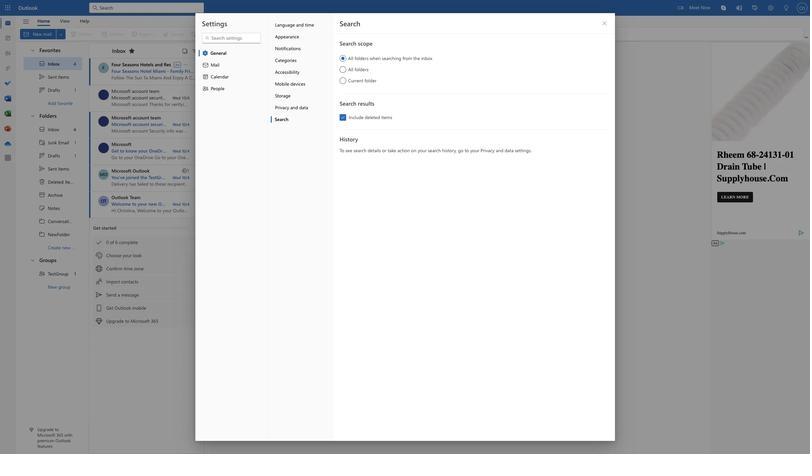 Task type: describe. For each thing, give the bounding box(es) containing it.
team for was
[[151, 115, 161, 121]]

outlook down send a message
[[115, 305, 131, 311]]

word image
[[5, 95, 11, 102]]

action
[[398, 147, 410, 154]]

complete
[[119, 239, 138, 245]]

deleted
[[365, 114, 380, 120]]

get outlook mobile
[[106, 305, 146, 311]]

microsoft account security info verification
[[112, 94, 197, 101]]

and down the storage button
[[290, 104, 298, 111]]

confirm
[[106, 265, 123, 272]]

outlook up the you've joined the testgroup group
[[133, 168, 150, 174]]

tab list inside application
[[32, 16, 94, 26]]

seasons for hotel
[[122, 68, 139, 74]]

people image
[[5, 50, 11, 57]]

notifications
[[275, 45, 301, 52]]

outlook banner
[[0, 0, 811, 16]]


[[129, 48, 135, 54]]


[[96, 279, 102, 285]]

your left look
[[123, 252, 132, 259]]

sent inside favorites tree
[[48, 74, 57, 80]]

files image
[[5, 65, 11, 72]]

include
[[349, 114, 364, 120]]

outlook.com
[[158, 201, 186, 207]]

Select a conversation checkbox
[[98, 116, 112, 127]]

up
[[201, 148, 206, 154]]

as
[[292, 31, 297, 37]]

tags group
[[264, 28, 465, 41]]

microsoft inside upgrade to microsoft 365 with premium outlook features
[[37, 432, 55, 438]]

outlook inside outlook "banner"
[[18, 4, 38, 11]]

your right on
[[418, 147, 427, 154]]

to right how
[[184, 148, 189, 154]]

microsoft image
[[98, 143, 109, 153]]

add
[[48, 100, 56, 106]]

1  tree item from the top
[[24, 70, 82, 83]]

1 horizontal spatial ad
[[714, 241, 718, 245]]


[[96, 305, 102, 311]]

microsoft account team image for microsoft account security info verification
[[98, 90, 109, 100]]

 tree item for 
[[24, 149, 82, 162]]

 for 
[[39, 152, 45, 159]]

testgroup inside  testgroup
[[48, 271, 68, 277]]

from
[[403, 55, 412, 61]]

inbox for first  tree item
[[48, 61, 60, 67]]

 sent items inside favorites tree
[[39, 73, 69, 80]]

send
[[106, 292, 116, 298]]

1  tree item from the top
[[24, 215, 90, 228]]

microsoft account team for microsoft account security info verification
[[112, 88, 160, 94]]

items for 1st  tree item
[[58, 74, 69, 80]]

language and time
[[275, 22, 314, 28]]

settings
[[202, 19, 227, 28]]


[[39, 205, 45, 211]]

view
[[60, 18, 70, 24]]

info for was
[[168, 121, 176, 127]]

and inside search tab panel
[[496, 147, 504, 154]]

new
[[48, 284, 57, 290]]

 for 
[[202, 85, 209, 92]]

four seasons hotels and resorts
[[112, 61, 179, 68]]

 inside favorites tree
[[39, 60, 45, 67]]

started
[[102, 225, 116, 231]]

four seasons hotel miami - family friendly hotel
[[112, 68, 214, 74]]

email
[[58, 139, 69, 146]]

message
[[121, 292, 139, 298]]

2  tree item from the top
[[24, 228, 82, 241]]

 for  conversation history
[[39, 218, 45, 224]]

add favorite tree item
[[24, 96, 82, 110]]

info for verification
[[166, 94, 174, 101]]

mt for microsoft account security info was added
[[100, 118, 107, 124]]

wed 10/4 for onedrive
[[173, 148, 190, 154]]

time inside message list no conversations selected list box
[[124, 265, 133, 272]]

calendar image
[[5, 35, 11, 42]]

upgrade to microsoft 365 with premium outlook features
[[37, 427, 72, 449]]

 button for groups
[[27, 254, 38, 266]]

privacy and data
[[275, 104, 308, 111]]

dialog containing settings
[[0, 0, 811, 454]]

upgrade for upgrade to microsoft 365 with premium outlook features
[[37, 427, 54, 432]]

2  tree item from the top
[[24, 162, 82, 175]]

microsoft outlook
[[112, 168, 150, 174]]

1 for  tree item corresponding to 
[[74, 87, 76, 93]]

security for verification
[[149, 94, 165, 101]]

drafts for 
[[48, 152, 60, 159]]

more apps image
[[5, 155, 11, 161]]

 button for folders
[[27, 110, 38, 122]]

contacts
[[121, 279, 138, 285]]


[[202, 50, 209, 56]]

outlook link
[[18, 0, 38, 16]]

microsoft account security info was added
[[112, 121, 200, 127]]

see
[[346, 147, 352, 154]]

mt for microsoft account security info verification
[[100, 92, 107, 98]]

folders for all folders when searching from the inbox
[[355, 55, 369, 61]]


[[96, 318, 102, 324]]

know
[[126, 148, 137, 154]]

and up read
[[296, 22, 304, 28]]

message list no conversations selected list box
[[89, 58, 249, 454]]

inbox inside the inbox 
[[112, 47, 126, 54]]

 conversation history
[[39, 218, 90, 224]]

miami
[[153, 68, 166, 74]]

all folders
[[348, 66, 369, 73]]


[[192, 48, 198, 54]]


[[182, 168, 189, 174]]

 for 0 of 6 complete
[[96, 239, 102, 246]]

mobile
[[275, 81, 289, 87]]

or
[[382, 147, 387, 154]]

 calendar
[[202, 73, 229, 80]]


[[602, 21, 607, 26]]

tree inside application
[[24, 123, 90, 254]]

calendar
[[211, 73, 229, 80]]

1  tree item from the top
[[24, 57, 82, 70]]

read
[[298, 31, 307, 37]]

to for upgrade to microsoft 365
[[125, 318, 129, 324]]

upgrade for upgrade to microsoft 365
[[106, 318, 124, 324]]

how
[[173, 148, 183, 154]]

groups tree item
[[24, 254, 82, 267]]

people
[[211, 85, 225, 92]]

add favorite
[[48, 100, 73, 106]]

all
[[286, 31, 291, 37]]

 for groups
[[30, 257, 35, 263]]

move & delete group
[[20, 28, 223, 41]]

take
[[388, 147, 396, 154]]

meet
[[690, 4, 700, 10]]

outlook team
[[112, 194, 141, 200]]

testgroup inside message list no conversations selected list box
[[149, 174, 170, 180]]


[[22, 18, 29, 25]]

home
[[37, 18, 50, 24]]

365 for upgrade to microsoft 365
[[151, 318, 159, 324]]

 inside favorites tree
[[39, 73, 45, 80]]

now
[[702, 4, 711, 10]]

powerpoint image
[[5, 126, 11, 132]]

welcome to your new outlook.com account
[[112, 201, 203, 207]]


[[182, 48, 188, 54]]

2 hotel from the left
[[203, 68, 214, 74]]

look
[[133, 252, 142, 259]]

new inside message list no conversations selected list box
[[149, 201, 157, 207]]

team for verification
[[149, 88, 160, 94]]

 button
[[19, 16, 32, 27]]

appearance
[[275, 33, 299, 40]]

wed 10/4 for group
[[173, 175, 190, 180]]

 inbox inside favorites tree
[[39, 60, 60, 67]]

devices
[[291, 81, 305, 87]]

outlook inside upgrade to microsoft 365 with premium outlook features
[[56, 438, 71, 443]]

inbox 
[[112, 47, 135, 54]]

wed for was
[[173, 122, 181, 127]]

 button for favorites
[[27, 44, 38, 56]]

folders
[[39, 112, 57, 119]]

searching
[[382, 55, 401, 61]]

10/4 for onedrive
[[182, 148, 190, 154]]

new group tree item
[[24, 280, 82, 293]]

wed for group
[[173, 175, 181, 180]]


[[96, 252, 102, 259]]

2  from the top
[[39, 126, 45, 133]]

details
[[368, 147, 381, 154]]

get for get to know your onedrive – how to back up your pc and mobile
[[112, 148, 119, 154]]

the inside search tab panel
[[414, 55, 420, 61]]

import contacts
[[106, 279, 138, 285]]

your right "go"
[[470, 147, 479, 154]]

inbox
[[421, 55, 433, 61]]

group inside tree item
[[58, 284, 71, 290]]

your right know
[[138, 148, 148, 154]]

inbox for first  tree item from the bottom of the application containing settings
[[48, 126, 59, 132]]

search heading
[[340, 19, 360, 28]]

new group
[[48, 284, 71, 290]]

2  tree item from the top
[[24, 123, 82, 136]]

 for folders
[[30, 113, 35, 118]]

Search settings search field
[[209, 35, 254, 41]]

wed 10/4 for verification
[[173, 95, 190, 100]]

microsoft account team for microsoft account security info was added
[[112, 115, 161, 121]]

 tree item
[[24, 136, 82, 149]]

four seasons hotels and resorts image
[[98, 63, 109, 73]]

1 hotel from the left
[[140, 68, 152, 74]]

microsoft account team image for microsoft account security info was added
[[98, 116, 109, 127]]

inbox heading
[[104, 44, 137, 58]]

features
[[37, 443, 52, 449]]

 for favorites
[[30, 47, 35, 53]]

data inside search tab panel
[[505, 147, 514, 154]]

added
[[187, 121, 200, 127]]

back
[[190, 148, 200, 154]]

ad inside message list no conversations selected list box
[[175, 62, 179, 67]]

folder inside search tab panel
[[365, 77, 377, 84]]

4 for first  tree item
[[73, 61, 76, 67]]

m
[[102, 145, 106, 151]]

accessibility button
[[271, 66, 333, 78]]

to inside search tab panel
[[465, 147, 469, 154]]

was
[[177, 121, 185, 127]]

 drafts for 
[[39, 152, 60, 159]]

6
[[115, 239, 118, 245]]

mo
[[100, 171, 108, 177]]

drafts for 
[[48, 87, 60, 93]]

 testgroup
[[39, 270, 68, 277]]

your right up
[[208, 148, 217, 154]]



Task type: locate. For each thing, give the bounding box(es) containing it.
team up microsoft account security info verification
[[149, 88, 160, 94]]

wed 10/4 for outlook.com
[[173, 201, 190, 207]]

2 seasons from the top
[[122, 68, 139, 74]]

1 microsoft account team from the top
[[112, 88, 160, 94]]

2 1 from the top
[[74, 139, 76, 146]]

0 vertical spatial  button
[[27, 44, 38, 56]]

zone
[[134, 265, 144, 272]]

tree containing 
[[24, 123, 90, 254]]

 tree item inside "tree"
[[24, 149, 82, 162]]

2  from the top
[[39, 152, 45, 159]]

2  from the top
[[39, 165, 45, 172]]

0 vertical spatial microsoft account team image
[[98, 90, 109, 100]]

 drafts inside favorites tree
[[39, 87, 60, 93]]

outlook up the welcome
[[112, 194, 128, 200]]

 button inside folders tree item
[[27, 110, 38, 122]]

0 vertical spatial four
[[112, 61, 121, 68]]

0 vertical spatial seasons
[[122, 61, 139, 68]]

security left was
[[151, 121, 167, 127]]

 tree item up create
[[24, 228, 82, 241]]

security for was
[[151, 121, 167, 127]]


[[205, 36, 209, 40]]

history up see
[[340, 136, 358, 143]]

to for welcome to your new outlook.com account
[[132, 201, 137, 207]]

1 sent from the top
[[48, 74, 57, 80]]

left-rail-appbar navigation
[[1, 16, 14, 152]]

application containing settings
[[0, 0, 811, 454]]

1 seasons from the top
[[122, 61, 139, 68]]

drafts inside "tree"
[[48, 152, 60, 159]]

 tree item for 
[[24, 83, 82, 96]]

1 wed from the top
[[173, 95, 181, 100]]

mobile devices button
[[271, 78, 333, 90]]

1 horizontal spatial the
[[414, 55, 420, 61]]

your down the team
[[138, 201, 147, 207]]

1  sent items from the top
[[39, 73, 69, 80]]

0 vertical spatial 4
[[73, 61, 76, 67]]

the inside message list no conversations selected list box
[[141, 174, 147, 180]]

search down privacy and data
[[275, 116, 289, 122]]

2 wed 10/4 from the top
[[173, 122, 190, 127]]

1 vertical spatial folder
[[72, 244, 84, 250]]

1 vertical spatial 365
[[56, 432, 63, 438]]

 button inside groups tree item
[[27, 254, 38, 266]]

 inside favorites tree
[[39, 87, 45, 93]]

1 four from the top
[[112, 61, 121, 68]]

microsoft outlook image
[[98, 169, 109, 180]]

to for get to know your onedrive – how to back up your pc and mobile
[[120, 148, 124, 154]]

group inside message list no conversations selected list box
[[171, 174, 184, 180]]

1 horizontal spatial new
[[149, 201, 157, 207]]

select a conversation checkbox up mt checkbox at the left of the page
[[98, 90, 112, 100]]

home button
[[32, 16, 55, 26]]

upgrade inside message list no conversations selected list box
[[106, 318, 124, 324]]

1 inside  tree item
[[74, 139, 76, 146]]

four for four seasons hotel miami - family friendly hotel
[[112, 68, 121, 74]]

categories
[[275, 57, 297, 63]]

 tree item up newfolder
[[24, 215, 90, 228]]

0 vertical spatial time
[[305, 22, 314, 28]]

ad up family
[[175, 62, 179, 67]]

 sent items up  tree item
[[39, 165, 69, 172]]


[[202, 62, 209, 68]]

inbox down favorites tree item
[[48, 61, 60, 67]]

wed 10/4 for was
[[173, 122, 190, 127]]

0 vertical spatial new
[[149, 201, 157, 207]]

4 up  tree item
[[73, 126, 76, 132]]

outlook right premium at the bottom left
[[56, 438, 71, 443]]

1 search from the left
[[354, 147, 367, 154]]


[[39, 139, 45, 146]]

inbox up  junk email
[[48, 126, 59, 132]]

1 for  tree item within the "tree"
[[74, 152, 76, 159]]

 tree item up 'add favorite' tree item
[[24, 70, 82, 83]]

1 vertical spatial sent
[[48, 166, 57, 172]]

data
[[299, 104, 308, 111], [505, 147, 514, 154]]

tab list containing home
[[32, 16, 94, 26]]

1 horizontal spatial privacy
[[481, 147, 495, 154]]

include deleted items
[[349, 114, 392, 120]]

365 inside upgrade to microsoft 365 with premium outlook features
[[56, 432, 63, 438]]

search for search results
[[340, 100, 357, 107]]

four right f
[[112, 61, 121, 68]]

 tree item
[[24, 83, 82, 96], [24, 149, 82, 162]]

all for all folders when searching from the inbox
[[348, 55, 353, 61]]

0 vertical spatial  tree item
[[24, 57, 82, 70]]

1 4 from the top
[[73, 61, 76, 67]]


[[39, 178, 45, 185]]


[[39, 60, 45, 67], [39, 126, 45, 133]]

5 wed from the top
[[173, 201, 181, 207]]

 drafts down junk at the left
[[39, 152, 60, 159]]

to down the team
[[132, 201, 137, 207]]

3 wed 10/4 from the top
[[173, 148, 190, 154]]

2 sent from the top
[[48, 166, 57, 172]]

upgrade right 
[[106, 318, 124, 324]]

2 search from the left
[[428, 147, 441, 154]]

2  sent items from the top
[[39, 165, 69, 172]]

3 1 from the top
[[74, 152, 76, 159]]

10/4 for verification
[[182, 95, 190, 100]]

 down the 
[[39, 152, 45, 159]]

folder right 'current'
[[365, 77, 377, 84]]

select a conversation checkbox containing ot
[[98, 196, 112, 206]]

1 vertical spatial new
[[62, 244, 71, 250]]

0 vertical spatial 
[[39, 73, 45, 80]]

privacy down storage
[[275, 104, 289, 111]]

wed
[[173, 95, 181, 100], [173, 122, 181, 127], [173, 148, 181, 154], [173, 175, 181, 180], [173, 201, 181, 207]]

search button
[[271, 114, 333, 125]]

 left the folders
[[30, 113, 35, 118]]

2 drafts from the top
[[48, 152, 60, 159]]

folder right create
[[72, 244, 84, 250]]

family
[[170, 68, 184, 74]]

four for four seasons hotels and resorts
[[112, 61, 121, 68]]

 down groups
[[39, 270, 45, 277]]

0 vertical spatial folders
[[355, 55, 369, 61]]

get for get outlook mobile
[[106, 305, 113, 311]]

inbox inside favorites tree
[[48, 61, 60, 67]]

outlook up  button
[[18, 4, 38, 11]]

1 vertical spatial get
[[93, 225, 100, 231]]

1 vertical spatial microsoft account team image
[[98, 116, 109, 127]]

1 vertical spatial ad
[[714, 241, 718, 245]]

history inside  conversation history
[[76, 218, 90, 224]]

1 horizontal spatial data
[[505, 147, 514, 154]]

0 vertical spatial ad
[[175, 62, 179, 67]]

inbox inside "tree"
[[48, 126, 59, 132]]

 tree item
[[24, 175, 82, 188]]

0 vertical spatial data
[[299, 104, 308, 111]]

all for all folders
[[348, 66, 353, 73]]

tree
[[24, 123, 90, 254]]

1 vertical spatial all
[[348, 66, 353, 73]]

2  inbox from the top
[[39, 126, 59, 133]]

search up include
[[340, 100, 357, 107]]

1 for  tree item
[[74, 139, 76, 146]]

friendly
[[185, 68, 202, 74]]

1 vertical spatial select a conversation checkbox
[[98, 196, 112, 206]]

1 vertical spatial 
[[39, 126, 45, 133]]

general
[[210, 50, 227, 56]]

junk
[[48, 139, 57, 146]]

message list section
[[89, 42, 249, 454]]

history
[[340, 136, 358, 143], [76, 218, 90, 224]]

1  from the top
[[39, 60, 45, 67]]

0 vertical spatial  inbox
[[39, 60, 60, 67]]


[[202, 73, 209, 80]]

favorites tree
[[24, 41, 82, 110]]

0 horizontal spatial 
[[96, 239, 102, 246]]

storage button
[[271, 90, 333, 102]]

2 folders from the top
[[355, 66, 369, 73]]

scope
[[358, 40, 373, 47]]

mobile
[[234, 148, 249, 154], [132, 305, 146, 311]]

categories button
[[271, 54, 333, 66]]

0 vertical spatial  sent items
[[39, 73, 69, 80]]

1 inside  tree item
[[74, 271, 76, 277]]

create new folder tree item
[[24, 241, 84, 254]]

1 vertical spatial  inbox
[[39, 126, 59, 133]]

1  tree item from the top
[[24, 83, 82, 96]]

seasons down four seasons hotels and resorts
[[122, 68, 139, 74]]

1 vertical spatial team
[[151, 115, 161, 121]]

choose
[[106, 252, 121, 259]]

upgrade up premium at the bottom left
[[37, 427, 54, 432]]

items for  tree item
[[65, 179, 76, 185]]

1 down  tree item
[[74, 152, 76, 159]]

1 vertical spatial  drafts
[[39, 152, 60, 159]]

1 right  testgroup
[[74, 271, 76, 277]]

 inside settings tab list
[[202, 85, 209, 92]]

 archive
[[39, 192, 63, 198]]

 newfolder
[[39, 231, 70, 238]]

choose your look
[[106, 252, 142, 259]]

0 horizontal spatial privacy
[[275, 104, 289, 111]]

 drafts for 
[[39, 87, 60, 93]]

0 vertical spatial items
[[58, 74, 69, 80]]

1 vertical spatial items
[[58, 166, 69, 172]]

0 vertical spatial 
[[202, 85, 209, 92]]

0 vertical spatial folder
[[365, 77, 377, 84]]

1 vertical spatial 
[[96, 239, 102, 246]]

group down how
[[171, 174, 184, 180]]

onedrive
[[149, 148, 169, 154]]

1 vertical spatial history
[[76, 218, 90, 224]]

4 inside favorites tree
[[73, 61, 76, 67]]

testgroup up the new group
[[48, 271, 68, 277]]

items for second  tree item from the top
[[58, 166, 69, 172]]

Select a conversation checkbox
[[98, 90, 112, 100], [98, 196, 112, 206]]

 tree item
[[24, 201, 82, 215]]

0 horizontal spatial testgroup
[[48, 271, 68, 277]]

 inbox up junk at the left
[[39, 126, 59, 133]]

 inside "tree"
[[39, 165, 45, 172]]

excel image
[[5, 111, 11, 117]]

2 vertical spatial  button
[[27, 254, 38, 266]]

0 vertical spatial 
[[39, 87, 45, 93]]

new inside tree item
[[62, 244, 71, 250]]

select a conversation checkbox for welcome to your new outlook.com account
[[98, 196, 112, 206]]

mobile right pc
[[234, 148, 249, 154]]

1  from the top
[[30, 47, 35, 53]]

1 up 'add favorite' tree item
[[74, 87, 76, 93]]

storage
[[275, 93, 291, 99]]

-
[[167, 68, 169, 74]]

microsoft account team image up mt checkbox at the left of the page
[[98, 90, 109, 100]]

0 vertical spatial testgroup
[[149, 174, 170, 180]]

select a conversation checkbox for microsoft account security info verification
[[98, 90, 112, 100]]

2 4 from the top
[[73, 126, 76, 132]]

 for  newfolder
[[39, 231, 45, 238]]

4 down favorites tree item
[[73, 61, 76, 67]]

mobile up upgrade to microsoft 365
[[132, 305, 146, 311]]

on
[[411, 147, 417, 154]]

0 horizontal spatial upgrade
[[37, 427, 54, 432]]

2 mt from the top
[[100, 118, 107, 124]]


[[39, 73, 45, 80], [39, 165, 45, 172]]

items inside favorites tree
[[58, 74, 69, 80]]

10/4
[[182, 95, 190, 100], [182, 122, 190, 127], [182, 148, 190, 154], [182, 175, 190, 180], [182, 201, 190, 207]]

a
[[118, 292, 120, 298]]

items
[[381, 114, 392, 120]]

the right from
[[414, 55, 420, 61]]

4
[[73, 61, 76, 67], [73, 126, 76, 132]]

search left history,
[[428, 147, 441, 154]]

3  from the top
[[30, 257, 35, 263]]

privacy inside search tab panel
[[481, 147, 495, 154]]

all up all folders
[[348, 55, 353, 61]]

search
[[354, 147, 367, 154], [428, 147, 441, 154]]

 junk email
[[39, 139, 69, 146]]

select a conversation checkbox down mo option
[[98, 196, 112, 206]]

365 inside message list no conversations selected list box
[[151, 318, 159, 324]]

2 vertical spatial inbox
[[48, 126, 59, 132]]

0 vertical spatial mt
[[100, 92, 107, 98]]

1 vertical spatial drafts
[[48, 152, 60, 159]]

1 vertical spatial 
[[30, 113, 35, 118]]

info left verification
[[166, 94, 174, 101]]

4 for first  tree item from the bottom of the application containing settings
[[73, 126, 76, 132]]

premium features image
[[29, 428, 34, 432]]


[[679, 5, 684, 10]]

ot
[[101, 198, 107, 204]]

5 wed 10/4 from the top
[[173, 201, 190, 207]]

dialog
[[0, 0, 811, 454]]

search tab panel
[[333, 13, 615, 441]]

 button
[[600, 18, 610, 29]]

4 wed 10/4 from the top
[[173, 175, 190, 180]]

set your advertising preferences image
[[721, 240, 726, 246]]

1 right email
[[74, 139, 76, 146]]

0 horizontal spatial data
[[299, 104, 308, 111]]

search for search heading
[[340, 19, 360, 28]]

2  from the top
[[39, 231, 45, 238]]

search inside button
[[275, 116, 289, 122]]

 mark all as read
[[267, 31, 307, 37]]

1 vertical spatial 4
[[73, 126, 76, 132]]

microsoft account team image
[[98, 90, 109, 100], [98, 116, 109, 127]]

drafts down  junk email
[[48, 152, 60, 159]]

group right new
[[58, 284, 71, 290]]


[[96, 265, 102, 272]]

 inside search tab panel
[[341, 115, 345, 120]]

1 horizontal spatial history
[[340, 136, 358, 143]]

0 horizontal spatial group
[[58, 284, 71, 290]]

1 vertical spatial info
[[168, 121, 176, 127]]

 for  testgroup
[[39, 270, 45, 277]]

you've joined the testgroup group
[[112, 174, 184, 180]]

1  inbox from the top
[[39, 60, 60, 67]]

0 vertical spatial history
[[340, 136, 358, 143]]

0 vertical spatial  tree item
[[24, 83, 82, 96]]

2 microsoft account team from the top
[[112, 115, 161, 121]]

settings heading
[[202, 19, 227, 28]]


[[96, 292, 102, 298]]

1 vertical spatial  tree item
[[24, 149, 82, 162]]

 left groups
[[30, 257, 35, 263]]

4 1 from the top
[[74, 271, 76, 277]]

0 horizontal spatial search
[[354, 147, 367, 154]]

you've
[[112, 174, 125, 180]]

1 vertical spatial folders
[[355, 66, 369, 73]]

0 vertical spatial get
[[112, 148, 119, 154]]

privacy right "go"
[[481, 147, 495, 154]]

2  button from the top
[[27, 110, 38, 122]]


[[39, 192, 45, 198]]

to
[[340, 147, 344, 154]]

1 vertical spatial  sent items
[[39, 165, 69, 172]]

0 horizontal spatial mobile
[[132, 305, 146, 311]]

outlook team image
[[98, 196, 109, 206]]

 tree item
[[24, 188, 82, 201]]

0 vertical spatial select a conversation checkbox
[[98, 90, 112, 100]]

and right pc
[[225, 148, 233, 154]]

drafts up 'add favorite' tree item
[[48, 87, 60, 93]]

1 vertical spatial 
[[39, 231, 45, 238]]

meet now
[[690, 4, 711, 10]]

1  button from the top
[[27, 44, 38, 56]]

to left with
[[55, 427, 59, 432]]

to left know
[[120, 148, 124, 154]]

2 select a conversation checkbox from the top
[[98, 196, 112, 206]]

1 1 from the top
[[74, 87, 76, 93]]

 tree item up junk at the left
[[24, 123, 82, 136]]

0 horizontal spatial history
[[76, 218, 90, 224]]

settings tab list
[[195, 13, 268, 441]]

2 microsoft account team image from the top
[[98, 116, 109, 127]]

0 vertical spatial mobile
[[234, 148, 249, 154]]

items up  deleted items
[[58, 166, 69, 172]]

1 vertical spatial data
[[505, 147, 514, 154]]

account
[[132, 88, 148, 94], [132, 94, 148, 101], [133, 115, 149, 121], [133, 121, 149, 127], [187, 201, 203, 207]]

0 vertical spatial upgrade
[[106, 318, 124, 324]]

team up "microsoft account security info was added"
[[151, 115, 161, 121]]

 inside  tree item
[[39, 270, 45, 277]]

 inside favorites tree item
[[30, 47, 35, 53]]

folders up current folder at the left top
[[355, 66, 369, 73]]

0 vertical spatial  tree item
[[24, 70, 82, 83]]

0 vertical spatial 
[[39, 60, 45, 67]]

wed 10/4
[[173, 95, 190, 100], [173, 122, 190, 127], [173, 148, 190, 154], [173, 175, 190, 180], [173, 201, 190, 207]]

 for 
[[39, 87, 45, 93]]

 left include
[[341, 115, 345, 120]]

0 vertical spatial the
[[414, 55, 420, 61]]

0 vertical spatial 
[[39, 218, 45, 224]]

drafts inside favorites tree
[[48, 87, 60, 93]]

2 all from the top
[[348, 66, 353, 73]]

folders up all folders
[[355, 55, 369, 61]]

365 for upgrade to microsoft 365 with premium outlook features
[[56, 432, 63, 438]]

2 vertical spatial items
[[65, 179, 76, 185]]

create new folder
[[48, 244, 84, 250]]

 tree item up deleted
[[24, 162, 82, 175]]

1 vertical spatial 
[[39, 165, 45, 172]]

 down ""
[[39, 218, 45, 224]]

3 wed from the top
[[173, 148, 181, 154]]

2  tree item from the top
[[24, 149, 82, 162]]

1 vertical spatial  tree item
[[24, 162, 82, 175]]

2 wed from the top
[[173, 122, 181, 127]]


[[267, 31, 274, 37]]

1 drafts from the top
[[48, 87, 60, 93]]

new right create
[[62, 244, 71, 250]]

1 vertical spatial testgroup
[[48, 271, 68, 277]]

1 vertical spatial group
[[58, 284, 71, 290]]

 inside folders tree item
[[30, 113, 35, 118]]

sent up add
[[48, 74, 57, 80]]

time left zone
[[124, 265, 133, 272]]

sent up  tree item
[[48, 166, 57, 172]]

1 vertical spatial time
[[124, 265, 133, 272]]

1  from the top
[[39, 87, 45, 93]]

mt inside checkbox
[[100, 118, 107, 124]]

microsoft account team up "microsoft account security info was added"
[[112, 115, 161, 121]]

1  from the top
[[39, 218, 45, 224]]

 tree item down favorites
[[24, 57, 82, 70]]

microsoft account team
[[112, 88, 160, 94], [112, 115, 161, 121]]

to inside upgrade to microsoft 365 with premium outlook features
[[55, 427, 59, 432]]

1 horizontal spatial 365
[[151, 318, 159, 324]]

 inside groups tree item
[[30, 257, 35, 263]]

data down the storage button
[[299, 104, 308, 111]]

archive
[[48, 192, 63, 198]]

search
[[340, 19, 360, 28], [340, 40, 357, 47], [340, 100, 357, 107], [275, 116, 289, 122]]

microsoft account team image up m
[[98, 116, 109, 127]]

get left started
[[93, 225, 100, 231]]

privacy inside the privacy and data button
[[275, 104, 289, 111]]

2  from the top
[[30, 113, 35, 118]]

send a message
[[106, 292, 139, 298]]

view button
[[55, 16, 75, 26]]

seasons for hotels
[[122, 61, 139, 68]]

0 horizontal spatial 365
[[56, 432, 63, 438]]

favorites tree item
[[24, 44, 82, 57]]

1 all from the top
[[348, 55, 353, 61]]

Select a conversation checkbox
[[98, 143, 112, 153]]

to see search details or take action on your search history, go to your privacy and data settings.
[[340, 147, 532, 154]]

when
[[370, 55, 381, 61]]

1 vertical spatial mobile
[[132, 305, 146, 311]]

 drafts up add
[[39, 87, 60, 93]]

import
[[106, 279, 120, 285]]

2 four from the top
[[112, 68, 121, 74]]

2  drafts from the top
[[39, 152, 60, 159]]

1 microsoft account team image from the top
[[98, 90, 109, 100]]

resorts
[[164, 61, 179, 68]]

 left newfolder
[[39, 231, 45, 238]]

wed for onedrive
[[173, 148, 181, 154]]

0 vertical spatial sent
[[48, 74, 57, 80]]

wed for verification
[[173, 95, 181, 100]]

all folders when searching from the inbox
[[348, 55, 433, 61]]

search scope
[[340, 40, 373, 47]]

document containing settings
[[0, 0, 811, 454]]

sent
[[48, 74, 57, 80], [48, 166, 57, 172]]

1  from the top
[[39, 73, 45, 80]]

to right "go"
[[465, 147, 469, 154]]

0 vertical spatial inbox
[[112, 47, 126, 54]]

folders for all folders
[[355, 66, 369, 73]]

1 folders from the top
[[355, 55, 369, 61]]

0 horizontal spatial ad
[[175, 62, 179, 67]]

and up miami
[[155, 61, 163, 68]]

upgrade inside upgrade to microsoft 365 with premium outlook features
[[37, 427, 54, 432]]

appearance button
[[271, 31, 333, 43]]

data left the settings.
[[505, 147, 514, 154]]

info left was
[[168, 121, 176, 127]]

1 mt from the top
[[100, 92, 107, 98]]

items inside  deleted items
[[65, 179, 76, 185]]

inbox left  button
[[112, 47, 126, 54]]

1 vertical spatial inbox
[[48, 61, 60, 67]]

 tree item
[[24, 215, 90, 228], [24, 228, 82, 241]]

1 vertical spatial 
[[39, 270, 45, 277]]

history inside search tab panel
[[340, 136, 358, 143]]

0 horizontal spatial 
[[39, 270, 45, 277]]

to for upgrade to microsoft 365 with premium outlook features
[[55, 427, 59, 432]]

 tree item up add
[[24, 83, 82, 96]]

1 vertical spatial mt
[[100, 118, 107, 124]]

 inside message list no conversations selected list box
[[96, 239, 102, 246]]

0 vertical spatial privacy
[[275, 104, 289, 111]]

application
[[0, 0, 811, 454]]

1 horizontal spatial testgroup
[[149, 174, 170, 180]]

0 vertical spatial group
[[171, 174, 184, 180]]

 down 
[[202, 85, 209, 92]]

1 horizontal spatial 
[[202, 85, 209, 92]]

 deleted items
[[39, 178, 76, 185]]

select a conversation checkbox containing mt
[[98, 90, 112, 100]]

all up 'current'
[[348, 66, 353, 73]]

 for include deleted items
[[341, 115, 345, 120]]

language
[[275, 22, 295, 28]]

favorite
[[58, 100, 73, 106]]

1 inside favorites tree
[[74, 87, 76, 93]]

Select a conversation checkbox
[[98, 169, 112, 180]]

get for get started
[[93, 225, 100, 231]]

4 wed from the top
[[173, 175, 181, 180]]

3  button from the top
[[27, 254, 38, 266]]

 button inside favorites tree item
[[27, 44, 38, 56]]

document
[[0, 0, 811, 454]]

1 select a conversation checkbox from the top
[[98, 90, 112, 100]]

1 horizontal spatial mobile
[[234, 148, 249, 154]]

folders tree item
[[24, 110, 82, 123]]

group
[[171, 174, 184, 180], [58, 284, 71, 290]]

mail image
[[5, 20, 11, 27]]

1  drafts from the top
[[39, 87, 60, 93]]

mt up m
[[100, 118, 107, 124]]

items up favorite
[[58, 74, 69, 80]]

0 vertical spatial 365
[[151, 318, 159, 324]]

1 for  tree item
[[74, 271, 76, 277]]

0 vertical spatial microsoft account team
[[112, 88, 160, 94]]

privacy and data button
[[271, 102, 333, 114]]

10/4 for outlook.com
[[182, 201, 190, 207]]

0 vertical spatial 
[[30, 47, 35, 53]]

to do image
[[5, 80, 11, 87]]

1 horizontal spatial hotel
[[203, 68, 214, 74]]

 button left groups
[[27, 254, 38, 266]]

 button left the folders
[[27, 110, 38, 122]]

microsoft account team up microsoft account security info verification
[[112, 88, 160, 94]]

 tree item
[[24, 70, 82, 83], [24, 162, 82, 175]]

search for search scope
[[340, 40, 357, 47]]

tab list
[[32, 16, 94, 26]]

0 vertical spatial drafts
[[48, 87, 60, 93]]

folder inside 'create new folder' tree item
[[72, 244, 84, 250]]

wed for outlook.com
[[173, 201, 181, 207]]

0 vertical spatial all
[[348, 55, 353, 61]]

data inside button
[[299, 104, 308, 111]]

time up read
[[305, 22, 314, 28]]

history right conversation
[[76, 218, 90, 224]]

 inbox down favorites
[[39, 60, 60, 67]]

onedrive image
[[5, 141, 11, 147]]

10/4 for group
[[182, 175, 190, 180]]

 tree item
[[24, 267, 82, 280]]

0 horizontal spatial hotel
[[140, 68, 152, 74]]

four right four seasons hotels and resorts 'image'
[[112, 68, 121, 74]]

1 wed 10/4 from the top
[[173, 95, 190, 100]]

10/4 for was
[[182, 122, 190, 127]]

security
[[149, 94, 165, 101], [151, 121, 167, 127]]

 left favorites
[[30, 47, 35, 53]]

search up search scope
[[340, 19, 360, 28]]

 tree item
[[24, 57, 82, 70], [24, 123, 82, 136]]

time inside button
[[305, 22, 314, 28]]



Task type: vqa. For each thing, say whether or not it's contained in the screenshot.


